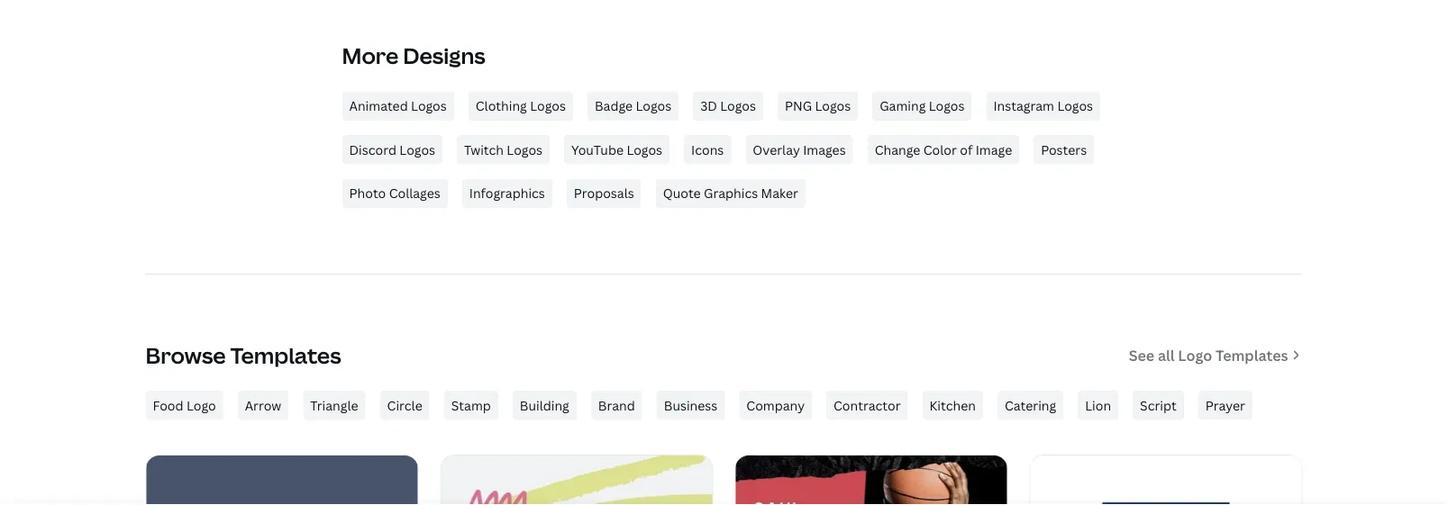 Task type: vqa. For each thing, say whether or not it's contained in the screenshot.
TEXT,
no



Task type: locate. For each thing, give the bounding box(es) containing it.
logos up collages
[[400, 141, 435, 158]]

logo right food
[[187, 397, 216, 414]]

graphics
[[704, 185, 758, 202]]

instagram
[[994, 97, 1055, 115]]

logos for youtube logos
[[627, 141, 663, 158]]

0 horizontal spatial logo
[[187, 397, 216, 414]]

script
[[1140, 397, 1177, 414]]

posters
[[1041, 141, 1087, 158]]

circle
[[387, 397, 423, 414]]

change color of image
[[875, 141, 1013, 158]]

lion link
[[1078, 391, 1119, 420]]

image
[[976, 141, 1013, 158]]

catering link
[[998, 391, 1064, 420]]

change color of image link
[[868, 135, 1020, 164]]

logos
[[411, 97, 447, 115], [530, 97, 566, 115], [636, 97, 672, 115], [721, 97, 756, 115], [815, 97, 851, 115], [929, 97, 965, 115], [1058, 97, 1094, 115], [400, 141, 435, 158], [507, 141, 543, 158], [627, 141, 663, 158]]

gaming
[[880, 97, 926, 115]]

all
[[1158, 346, 1175, 365]]

logo
[[1179, 346, 1213, 365], [187, 397, 216, 414]]

color
[[924, 141, 957, 158]]

designs
[[403, 41, 486, 70]]

company
[[747, 397, 805, 414]]

gaming logos link
[[873, 92, 972, 121]]

logos right animated
[[411, 97, 447, 115]]

quote graphics maker
[[663, 185, 799, 202]]

logos for discord logos
[[400, 141, 435, 158]]

more
[[342, 41, 399, 70]]

photo
[[349, 185, 386, 202]]

stamp
[[451, 397, 491, 414]]

catering
[[1005, 397, 1057, 414]]

logos down "badge logos" link
[[627, 141, 663, 158]]

animated
[[349, 97, 408, 115]]

1 horizontal spatial logo
[[1179, 346, 1213, 365]]

youtube logos link
[[564, 135, 670, 164]]

arrow
[[245, 397, 282, 414]]

see all logo templates
[[1129, 346, 1289, 365]]

clothing logos link
[[469, 92, 573, 121]]

contractor
[[834, 397, 901, 414]]

change
[[875, 141, 921, 158]]

logos right 3d
[[721, 97, 756, 115]]

logos right "clothing"
[[530, 97, 566, 115]]

logos up posters
[[1058, 97, 1094, 115]]

food logo link
[[146, 391, 223, 420]]

templates up arrow
[[230, 341, 341, 370]]

badge logos
[[595, 97, 672, 115]]

triangle link
[[303, 391, 366, 420]]

twitch logos
[[464, 141, 543, 158]]

quote
[[663, 185, 701, 202]]

triangle
[[310, 397, 358, 414]]

badge
[[595, 97, 633, 115]]

logos for gaming logos
[[929, 97, 965, 115]]

logos for instagram logos
[[1058, 97, 1094, 115]]

kitchen link
[[923, 391, 983, 420]]

templates up prayer
[[1216, 346, 1289, 365]]

food
[[153, 397, 184, 414]]

templates
[[230, 341, 341, 370], [1216, 346, 1289, 365]]

youtube
[[572, 141, 624, 158]]

discord logos link
[[342, 135, 443, 164]]

logos for clothing logos
[[530, 97, 566, 115]]

logos right png
[[815, 97, 851, 115]]

of
[[960, 141, 973, 158]]

business
[[664, 397, 718, 414]]

logos right twitch
[[507, 141, 543, 158]]

clothing logos
[[476, 97, 566, 115]]

logos right badge
[[636, 97, 672, 115]]

logos up change color of image
[[929, 97, 965, 115]]

twitch
[[464, 141, 504, 158]]

brand link
[[591, 391, 643, 420]]

1 vertical spatial logo
[[187, 397, 216, 414]]

logo right all
[[1179, 346, 1213, 365]]

proposals
[[574, 185, 634, 202]]

overlay images link
[[746, 135, 853, 164]]

posters link
[[1034, 135, 1095, 164]]

building link
[[513, 391, 577, 420]]

png logos link
[[778, 92, 858, 121]]



Task type: describe. For each thing, give the bounding box(es) containing it.
proposals link
[[567, 179, 642, 208]]

icons
[[692, 141, 724, 158]]

0 horizontal spatial templates
[[230, 341, 341, 370]]

animated logos link
[[342, 92, 454, 121]]

see
[[1129, 346, 1155, 365]]

logos for animated logos
[[411, 97, 447, 115]]

twitch logos link
[[457, 135, 550, 164]]

badge logos link
[[588, 92, 679, 121]]

kitchen
[[930, 397, 976, 414]]

icons link
[[684, 135, 731, 164]]

logos for png logos
[[815, 97, 851, 115]]

1 horizontal spatial templates
[[1216, 346, 1289, 365]]

cafe logo image
[[146, 456, 418, 506]]

arrow link
[[238, 391, 289, 420]]

script link
[[1133, 391, 1184, 420]]

collages
[[389, 185, 441, 202]]

maker
[[761, 185, 799, 202]]

discord logos
[[349, 141, 435, 158]]

logos for badge logos
[[636, 97, 672, 115]]

prayer
[[1206, 397, 1246, 414]]

lion
[[1086, 397, 1112, 414]]

infographics link
[[462, 179, 552, 208]]

instagram logos link
[[987, 92, 1101, 121]]

games / recreation logo image
[[441, 456, 713, 506]]

logos for twitch logos
[[507, 141, 543, 158]]

gaming logos
[[880, 97, 965, 115]]

3d logos
[[701, 97, 756, 115]]

brand
[[598, 397, 635, 414]]

browse templates
[[146, 341, 341, 370]]

3d
[[701, 97, 717, 115]]

more designs
[[342, 41, 486, 70]]

circle link
[[380, 391, 430, 420]]

infographics
[[469, 185, 545, 202]]

prayer link
[[1199, 391, 1253, 420]]

quote graphics maker link
[[656, 179, 806, 208]]

discord
[[349, 141, 397, 158]]

0 vertical spatial logo
[[1179, 346, 1213, 365]]

business link
[[657, 391, 725, 420]]

contractor link
[[827, 391, 908, 420]]

overlay images
[[753, 141, 846, 158]]

png
[[785, 97, 812, 115]]

png logos
[[785, 97, 851, 115]]

photo collages link
[[342, 179, 448, 208]]

youtube logos
[[572, 141, 663, 158]]

animated logos
[[349, 97, 447, 115]]

photo collages
[[349, 185, 441, 202]]

3d logos link
[[693, 92, 764, 121]]

logos for 3d logos
[[721, 97, 756, 115]]

browse
[[146, 341, 226, 370]]

instagram logos
[[994, 97, 1094, 115]]

stamp link
[[444, 391, 498, 420]]

see all logo templates link
[[1129, 344, 1303, 367]]

food logo
[[153, 397, 216, 414]]

clothing
[[476, 97, 527, 115]]

images
[[803, 141, 846, 158]]

company link
[[740, 391, 812, 420]]

building
[[520, 397, 570, 414]]

overlay
[[753, 141, 800, 158]]

sports logo image
[[736, 456, 1007, 506]]

basketball logo image
[[1031, 456, 1302, 506]]



